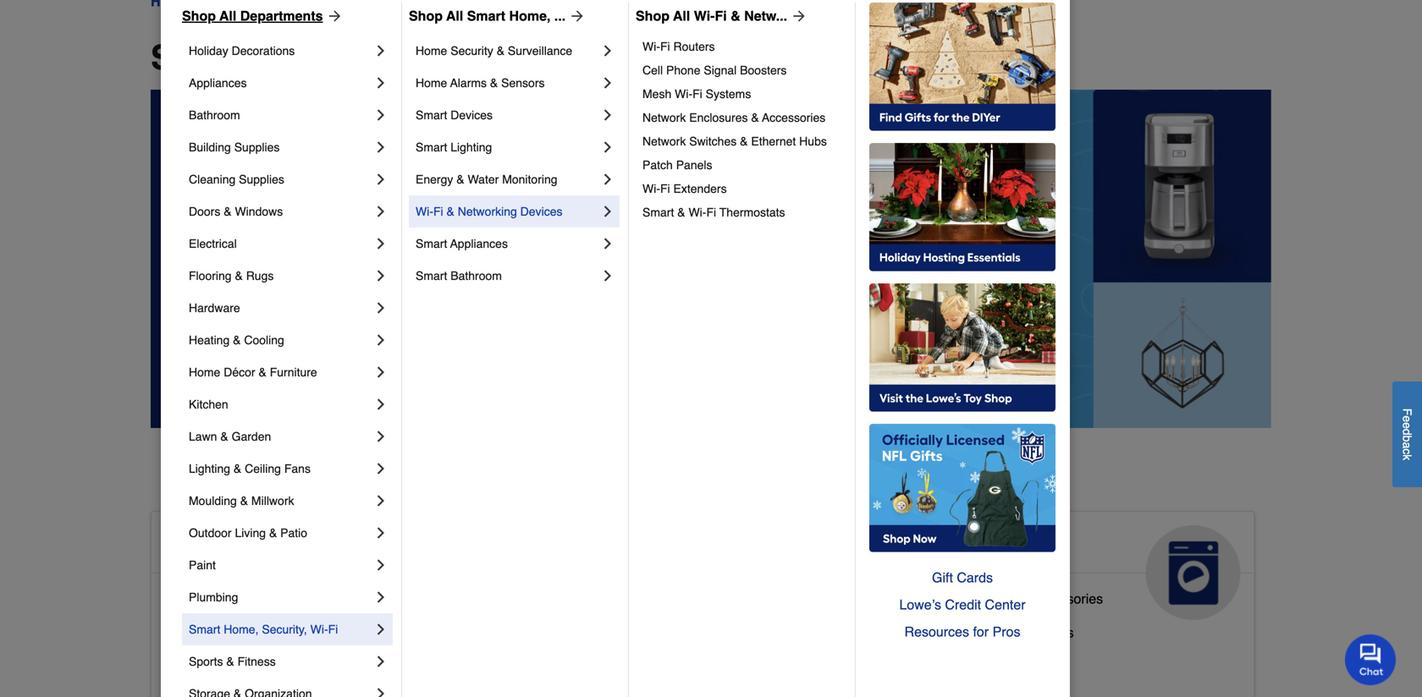 Task type: vqa. For each thing, say whether or not it's contained in the screenshot.
'Outdoor'
yes



Task type: locate. For each thing, give the bounding box(es) containing it.
phone
[[666, 64, 701, 77]]

bedroom
[[234, 625, 289, 641]]

thermostats
[[720, 206, 785, 219]]

1 shop from the left
[[182, 8, 216, 24]]

& left ceiling
[[234, 462, 242, 476]]

lawn
[[189, 430, 217, 444]]

all down shop all departments link
[[244, 38, 287, 77]]

cooling
[[244, 334, 284, 347]]

2 network from the top
[[643, 135, 686, 148]]

cleaning supplies link
[[189, 163, 373, 196]]

f e e d b a c k button
[[1393, 382, 1422, 488]]

arrow right image up the wi-fi routers link in the top of the page
[[788, 8, 808, 25]]

2 horizontal spatial shop
[[636, 8, 670, 24]]

chevron right image for kitchen
[[373, 396, 389, 413]]

& left pros
[[981, 625, 990, 641]]

chevron right image for smart appliances
[[599, 235, 616, 252]]

smart bathroom link
[[416, 260, 599, 292]]

0 horizontal spatial appliances
[[189, 76, 247, 90]]

chevron right image for home alarms & sensors
[[599, 75, 616, 91]]

4 accessible from the top
[[165, 659, 230, 675]]

home inside home alarms & sensors link
[[416, 76, 447, 90]]

0 vertical spatial home,
[[509, 8, 551, 24]]

doors & windows link
[[189, 196, 373, 228]]

home inside home décor & furniture link
[[189, 366, 220, 379]]

1 vertical spatial departments
[[296, 38, 503, 77]]

smart up energy
[[416, 141, 447, 154]]

0 vertical spatial pet
[[652, 533, 689, 560]]

appliances link down the 'decorations'
[[189, 67, 373, 99]]

3 accessible from the top
[[165, 625, 230, 641]]

devices
[[451, 108, 493, 122], [520, 205, 563, 218]]

heating
[[189, 334, 230, 347]]

appliances link up chillers
[[906, 512, 1255, 621]]

home
[[416, 44, 447, 58], [416, 76, 447, 90], [189, 366, 220, 379], [296, 533, 361, 560], [282, 659, 318, 675]]

gift
[[932, 570, 953, 586]]

arrow right image
[[566, 8, 586, 25], [788, 8, 808, 25]]

pet
[[652, 533, 689, 560], [542, 652, 563, 668]]

kitchen
[[189, 398, 228, 412]]

& down wi-fi extenders
[[678, 206, 685, 219]]

arrow right image
[[323, 8, 343, 25]]

smart & wi-fi thermostats link
[[643, 201, 843, 224]]

& right doors
[[224, 205, 232, 218]]

parts
[[983, 591, 1015, 607]]

chevron right image for cleaning supplies
[[373, 171, 389, 188]]

1 network from the top
[[643, 111, 686, 124]]

network inside network switches & ethernet hubs link
[[643, 135, 686, 148]]

bathroom up the smart home, security, wi-fi
[[234, 591, 292, 607]]

paint
[[189, 559, 216, 572]]

furniture right the houses,
[[671, 652, 725, 668]]

heating & cooling link
[[189, 324, 373, 356]]

animal
[[542, 533, 621, 560]]

& left "millwork"
[[240, 494, 248, 508]]

smart up sports
[[189, 623, 220, 637]]

outdoor
[[189, 527, 232, 540]]

network for network enclosures & accessories
[[643, 111, 686, 124]]

accessible inside "link"
[[165, 625, 230, 641]]

shop all departments
[[151, 38, 503, 77]]

beverage & wine chillers
[[920, 625, 1074, 641]]

0 vertical spatial departments
[[240, 8, 323, 24]]

sports & fitness
[[189, 655, 276, 669]]

0 vertical spatial network
[[643, 111, 686, 124]]

b
[[1401, 436, 1414, 442]]

0 horizontal spatial lighting
[[189, 462, 230, 476]]

arrow right image up surveillance
[[566, 8, 586, 25]]

smart for smart bathroom
[[416, 269, 447, 283]]

outdoor living & patio link
[[189, 517, 373, 550]]

wi-fi routers link
[[643, 35, 843, 58]]

0 horizontal spatial arrow right image
[[566, 8, 586, 25]]

shop all wi-fi & netw... link
[[636, 6, 808, 26]]

appliances link
[[189, 67, 373, 99], [906, 512, 1255, 621]]

bathroom for accessible bathroom
[[234, 591, 292, 607]]

fitness
[[238, 655, 276, 669]]

smart down wi-fi extenders
[[643, 206, 674, 219]]

chevron right image for appliances
[[373, 75, 389, 91]]

1 horizontal spatial pet
[[652, 533, 689, 560]]

shop up 'holiday' on the left of page
[[182, 8, 216, 24]]

0 vertical spatial devices
[[451, 108, 493, 122]]

home, left ...
[[509, 8, 551, 24]]

0 horizontal spatial devices
[[451, 108, 493, 122]]

& left water
[[457, 173, 464, 186]]

chevron right image for home security & surveillance
[[599, 42, 616, 59]]

shop for shop all wi-fi & netw...
[[636, 8, 670, 24]]

chevron right image for sports & fitness
[[373, 654, 389, 671]]

devices down alarms
[[451, 108, 493, 122]]

devices down monitoring
[[520, 205, 563, 218]]

home for home alarms & sensors
[[416, 76, 447, 90]]

3 shop from the left
[[636, 8, 670, 24]]

lighting & ceiling fans
[[189, 462, 311, 476]]

flooring
[[189, 269, 232, 283]]

smart appliances link
[[416, 228, 599, 260]]

0 vertical spatial lighting
[[451, 141, 492, 154]]

network down 'mesh'
[[643, 111, 686, 124]]

accessible for accessible bathroom
[[165, 591, 230, 607]]

...
[[554, 8, 566, 24]]

home for home décor & furniture
[[189, 366, 220, 379]]

accessible entry & home
[[165, 659, 318, 675]]

arrow right image for shop all smart home, ...
[[566, 8, 586, 25]]

network inside network enclosures & accessories link
[[643, 111, 686, 124]]

appliances up cards
[[920, 533, 1046, 560]]

2 horizontal spatial appliances
[[920, 533, 1046, 560]]

departments down arrow right icon
[[296, 38, 503, 77]]

chevron right image for holiday decorations
[[373, 42, 389, 59]]

center
[[985, 597, 1026, 613]]

wi-fi extenders link
[[643, 177, 843, 201]]

chevron right image for smart home, security, wi-fi
[[373, 621, 389, 638]]

livestock supplies
[[542, 618, 655, 634]]

home inside the 'accessible entry & home' link
[[282, 659, 318, 675]]

accessories up chillers
[[1031, 591, 1103, 607]]

arrow right image inside shop all wi-fi & netw... link
[[788, 8, 808, 25]]

ceiling
[[245, 462, 281, 476]]

lighting up moulding
[[189, 462, 230, 476]]

lighting up water
[[451, 141, 492, 154]]

livestock supplies link
[[542, 615, 655, 649]]

sports & fitness link
[[189, 646, 373, 678]]

chevron right image for moulding & millwork
[[373, 493, 389, 510]]

home inside the home security & surveillance link
[[416, 44, 447, 58]]

all
[[219, 8, 236, 24], [446, 8, 463, 24], [673, 8, 690, 24], [244, 38, 287, 77]]

1 vertical spatial pet
[[542, 652, 563, 668]]

2 shop from the left
[[409, 8, 443, 24]]

smart for smart lighting
[[416, 141, 447, 154]]

monitoring
[[502, 173, 558, 186]]

shop up home security & surveillance
[[409, 8, 443, 24]]

resources
[[905, 624, 969, 640]]

smart for smart devices
[[416, 108, 447, 122]]

accessible bedroom
[[165, 625, 289, 641]]

network enclosures & accessories
[[643, 111, 826, 124]]

smart lighting link
[[416, 131, 599, 163]]

bathroom down smart appliances
[[451, 269, 502, 283]]

0 horizontal spatial accessories
[[762, 111, 826, 124]]

2 vertical spatial bathroom
[[234, 591, 292, 607]]

departments
[[240, 8, 323, 24], [296, 38, 503, 77]]

wi- down extenders
[[689, 206, 707, 219]]

supplies up the houses,
[[603, 618, 655, 634]]

all up holiday decorations
[[219, 8, 236, 24]]

smart down smart appliances
[[416, 269, 447, 283]]

visit the lowe's toy shop. image
[[870, 284, 1056, 412]]

smart up "smart bathroom"
[[416, 237, 447, 251]]

1 horizontal spatial furniture
[[671, 652, 725, 668]]

furniture
[[270, 366, 317, 379], [671, 652, 725, 668]]

chevron right image for flooring & rugs
[[373, 268, 389, 284]]

home security & surveillance link
[[416, 35, 599, 67]]

network up patch
[[643, 135, 686, 148]]

accessories for appliance parts & accessories
[[1031, 591, 1103, 607]]

arrow right image inside shop all smart home, ... link
[[566, 8, 586, 25]]

1 e from the top
[[1401, 416, 1414, 422]]

1 vertical spatial appliances link
[[906, 512, 1255, 621]]

fi down energy
[[434, 205, 443, 218]]

smart devices
[[416, 108, 493, 122]]

accessories up hubs
[[762, 111, 826, 124]]

all up wi-fi routers
[[673, 8, 690, 24]]

& inside 'link'
[[457, 173, 464, 186]]

1 vertical spatial home,
[[224, 623, 259, 637]]

1 vertical spatial accessories
[[1031, 591, 1103, 607]]

chillers
[[1029, 625, 1074, 641]]

appliances down networking
[[450, 237, 508, 251]]

0 vertical spatial accessories
[[762, 111, 826, 124]]

& down network enclosures & accessories link
[[740, 135, 748, 148]]

décor
[[224, 366, 255, 379]]

wi- right security,
[[310, 623, 328, 637]]

0 horizontal spatial shop
[[182, 8, 216, 24]]

shop for shop all smart home, ...
[[409, 8, 443, 24]]

resources for pros link
[[870, 619, 1056, 646]]

hubs
[[799, 135, 827, 148]]

cards
[[957, 570, 993, 586]]

& right lawn
[[220, 430, 228, 444]]

chevron right image for hardware
[[373, 300, 389, 317]]

network
[[643, 111, 686, 124], [643, 135, 686, 148]]

2 vertical spatial appliances
[[920, 533, 1046, 560]]

windows
[[235, 205, 283, 218]]

chevron right image for smart bathroom
[[599, 268, 616, 284]]

beverage
[[920, 625, 978, 641]]

2 vertical spatial supplies
[[603, 618, 655, 634]]

& left rugs
[[235, 269, 243, 283]]

e up b
[[1401, 422, 1414, 429]]

smart bathroom
[[416, 269, 502, 283]]

1 vertical spatial bathroom
[[451, 269, 502, 283]]

1 vertical spatial network
[[643, 135, 686, 148]]

routers
[[674, 40, 715, 53]]

holiday hosting essentials. image
[[870, 143, 1056, 272]]

& inside animal & pet care
[[628, 533, 645, 560]]

appliance
[[920, 591, 979, 607]]

1 arrow right image from the left
[[566, 8, 586, 25]]

& right décor at the bottom of page
[[259, 366, 267, 379]]

doors
[[189, 205, 220, 218]]

smart for smart & wi-fi thermostats
[[643, 206, 674, 219]]

& right entry
[[269, 659, 278, 675]]

& right animal
[[628, 533, 645, 560]]

chevron right image for lighting & ceiling fans
[[373, 461, 389, 478]]

departments up holiday decorations link
[[240, 8, 323, 24]]

all up security
[[446, 8, 463, 24]]

0 vertical spatial supplies
[[234, 141, 280, 154]]

moulding & millwork
[[189, 494, 294, 508]]

& left netw...
[[731, 8, 741, 24]]

gift cards
[[932, 570, 993, 586]]

shop up wi-fi routers
[[636, 8, 670, 24]]

1 vertical spatial devices
[[520, 205, 563, 218]]

1 vertical spatial supplies
[[239, 173, 284, 186]]

bathroom up building
[[189, 108, 240, 122]]

furniture up kitchen "link"
[[270, 366, 317, 379]]

1 accessible from the top
[[165, 533, 289, 560]]

0 horizontal spatial appliances link
[[189, 67, 373, 99]]

supplies for cleaning supplies
[[239, 173, 284, 186]]

arrow right image for shop all wi-fi & netw...
[[788, 8, 808, 25]]

electrical link
[[189, 228, 373, 260]]

e up d at the bottom right
[[1401, 416, 1414, 422]]

holiday decorations
[[189, 44, 295, 58]]

sports
[[189, 655, 223, 669]]

& left 'cooling'
[[233, 334, 241, 347]]

1 horizontal spatial accessories
[[1031, 591, 1103, 607]]

1 vertical spatial appliances
[[450, 237, 508, 251]]

supplies
[[234, 141, 280, 154], [239, 173, 284, 186], [603, 618, 655, 634]]

2 accessible from the top
[[165, 591, 230, 607]]

chevron right image
[[599, 75, 616, 91], [373, 107, 389, 124], [373, 203, 389, 220], [373, 268, 389, 284], [599, 268, 616, 284], [373, 300, 389, 317], [373, 364, 389, 381], [373, 461, 389, 478], [373, 525, 389, 542], [373, 589, 389, 606], [373, 621, 389, 638]]

shop
[[182, 8, 216, 24], [409, 8, 443, 24], [636, 8, 670, 24]]

officially licensed n f l gifts. shop now. image
[[870, 424, 1056, 553]]

supplies up windows
[[239, 173, 284, 186]]

accessible for accessible home
[[165, 533, 289, 560]]

network for network switches & ethernet hubs
[[643, 135, 686, 148]]

smart up smart lighting at the top left
[[416, 108, 447, 122]]

appliances down 'holiday' on the left of page
[[189, 76, 247, 90]]

chevron right image for lawn & garden
[[373, 428, 389, 445]]

flooring & rugs
[[189, 269, 274, 283]]

1 horizontal spatial shop
[[409, 8, 443, 24]]

decorations
[[232, 44, 295, 58]]

2 arrow right image from the left
[[788, 8, 808, 25]]

fans
[[284, 462, 311, 476]]

0 horizontal spatial furniture
[[270, 366, 317, 379]]

1 vertical spatial furniture
[[671, 652, 725, 668]]

home, down accessible bathroom link
[[224, 623, 259, 637]]

chevron right image for bathroom
[[373, 107, 389, 124]]

sensors
[[501, 76, 545, 90]]

enjoy savings year-round. no matter what you're shopping for, find what you need at a great price. image
[[151, 90, 1272, 428]]

1 horizontal spatial arrow right image
[[788, 8, 808, 25]]

smart
[[467, 8, 506, 24], [416, 108, 447, 122], [416, 141, 447, 154], [643, 206, 674, 219], [416, 237, 447, 251], [416, 269, 447, 283], [189, 623, 220, 637]]

systems
[[706, 87, 751, 101]]

smart up home security & surveillance
[[467, 8, 506, 24]]

0 vertical spatial furniture
[[270, 366, 317, 379]]

chevron right image
[[373, 42, 389, 59], [599, 42, 616, 59], [373, 75, 389, 91], [599, 107, 616, 124], [373, 139, 389, 156], [599, 139, 616, 156], [373, 171, 389, 188], [599, 171, 616, 188], [599, 203, 616, 220], [373, 235, 389, 252], [599, 235, 616, 252], [373, 332, 389, 349], [373, 396, 389, 413], [373, 428, 389, 445], [373, 493, 389, 510], [373, 557, 389, 574], [373, 654, 389, 671], [373, 686, 389, 698]]

supplies up cleaning supplies
[[234, 141, 280, 154]]

millwork
[[251, 494, 294, 508]]

lowe's
[[900, 597, 942, 613]]

all for departments
[[219, 8, 236, 24]]

chevron right image for smart devices
[[599, 107, 616, 124]]

panels
[[676, 158, 713, 172]]

furniture inside 'pet beds, houses, & furniture' link
[[671, 652, 725, 668]]

0 vertical spatial bathroom
[[189, 108, 240, 122]]



Task type: describe. For each thing, give the bounding box(es) containing it.
hardware
[[189, 301, 240, 315]]

1 horizontal spatial devices
[[520, 205, 563, 218]]

& right 'parts'
[[1018, 591, 1027, 607]]

home décor & furniture
[[189, 366, 317, 379]]

& right security
[[497, 44, 505, 58]]

1 horizontal spatial appliances link
[[906, 512, 1255, 621]]

for
[[973, 624, 989, 640]]

patch panels link
[[643, 153, 843, 177]]

accessible for accessible entry & home
[[165, 659, 230, 675]]

wi- down energy
[[416, 205, 434, 218]]

fi down phone at the top
[[693, 87, 703, 101]]

lighting & ceiling fans link
[[189, 453, 373, 485]]

all for smart
[[446, 8, 463, 24]]

lowe's credit center
[[900, 597, 1026, 613]]

smart for smart home, security, wi-fi
[[189, 623, 220, 637]]

1 horizontal spatial home,
[[509, 8, 551, 24]]

animal & pet care
[[542, 533, 689, 587]]

living
[[235, 527, 266, 540]]

gift cards link
[[870, 565, 1056, 592]]

animal & pet care image
[[769, 526, 864, 621]]

home alarms & sensors link
[[416, 67, 599, 99]]

& inside 'link'
[[220, 430, 228, 444]]

home inside accessible home link
[[296, 533, 361, 560]]

accessible bedroom link
[[165, 621, 289, 655]]

beds,
[[566, 652, 601, 668]]

smart & wi-fi thermostats
[[643, 206, 785, 219]]

chevron right image for smart lighting
[[599, 139, 616, 156]]

accessories for network enclosures & accessories
[[762, 111, 826, 124]]

accessible entry & home link
[[165, 655, 318, 689]]

0 vertical spatial appliances
[[189, 76, 247, 90]]

security,
[[262, 623, 307, 637]]

smart home, security, wi-fi link
[[189, 614, 373, 646]]

fi up the wi-fi routers link in the top of the page
[[715, 8, 727, 24]]

appliances image
[[1146, 526, 1241, 621]]

wi- up cell
[[643, 40, 660, 53]]

chat invite button image
[[1345, 634, 1397, 686]]

cell
[[643, 64, 663, 77]]

credit
[[945, 597, 981, 613]]

building
[[189, 141, 231, 154]]

outdoor living & patio
[[189, 527, 307, 540]]

enclosures
[[689, 111, 748, 124]]

home for home security & surveillance
[[416, 44, 447, 58]]

& right alarms
[[490, 76, 498, 90]]

& up network switches & ethernet hubs link
[[751, 111, 759, 124]]

accessible bathroom
[[165, 591, 292, 607]]

network switches & ethernet hubs
[[643, 135, 827, 148]]

chevron right image for doors & windows
[[373, 203, 389, 220]]

0 vertical spatial appliances link
[[189, 67, 373, 99]]

accessible bathroom link
[[165, 588, 292, 621]]

cell phone signal boosters
[[643, 64, 787, 77]]

energy & water monitoring link
[[416, 163, 599, 196]]

plumbing link
[[189, 582, 373, 614]]

furniture inside home décor & furniture link
[[270, 366, 317, 379]]

home alarms & sensors
[[416, 76, 545, 90]]

departments for shop all departments
[[240, 8, 323, 24]]

hardware link
[[189, 292, 373, 324]]

fi up cell
[[660, 40, 670, 53]]

mesh wi-fi systems
[[643, 87, 751, 101]]

0 horizontal spatial pet
[[542, 652, 563, 668]]

home décor & furniture link
[[189, 356, 373, 389]]

lawn & garden
[[189, 430, 271, 444]]

doors & windows
[[189, 205, 283, 218]]

wi- down patch
[[643, 182, 660, 196]]

pet beds, houses, & furniture link
[[542, 649, 725, 682]]

surveillance
[[508, 44, 573, 58]]

heating & cooling
[[189, 334, 284, 347]]

supplies for livestock supplies
[[603, 618, 655, 634]]

chevron right image for paint
[[373, 557, 389, 574]]

accessible home
[[165, 533, 361, 560]]

0 horizontal spatial home,
[[224, 623, 259, 637]]

pet inside animal & pet care
[[652, 533, 689, 560]]

fi right security,
[[328, 623, 338, 637]]

networking
[[458, 205, 517, 218]]

c
[[1401, 449, 1414, 455]]

smart devices link
[[416, 99, 599, 131]]

accessible home image
[[392, 526, 486, 621]]

moulding & millwork link
[[189, 485, 373, 517]]

livestock
[[542, 618, 599, 634]]

chevron right image for wi-fi & networking devices
[[599, 203, 616, 220]]

chevron right image for heating & cooling
[[373, 332, 389, 349]]

f
[[1401, 409, 1414, 416]]

chevron right image for energy & water monitoring
[[599, 171, 616, 188]]

all for wi-
[[673, 8, 690, 24]]

wi- up routers
[[694, 8, 715, 24]]

wi-fi extenders
[[643, 182, 727, 196]]

chevron right image for plumbing
[[373, 589, 389, 606]]

& down accessible bedroom "link"
[[226, 655, 234, 669]]

fi down patch
[[660, 182, 670, 196]]

entry
[[234, 659, 265, 675]]

switches
[[689, 135, 737, 148]]

supplies for building supplies
[[234, 141, 280, 154]]

1 vertical spatial lighting
[[189, 462, 230, 476]]

2 e from the top
[[1401, 422, 1414, 429]]

smart for smart appliances
[[416, 237, 447, 251]]

wi- down phone at the top
[[675, 87, 693, 101]]

smart appliances
[[416, 237, 508, 251]]

chevron right image for building supplies
[[373, 139, 389, 156]]

pet beds, houses, & furniture
[[542, 652, 725, 668]]

chevron right image for outdoor living & patio
[[373, 525, 389, 542]]

shop all departments link
[[182, 6, 343, 26]]

departments for shop all departments
[[296, 38, 503, 77]]

alarms
[[450, 76, 487, 90]]

energy & water monitoring
[[416, 173, 558, 186]]

home security & surveillance
[[416, 44, 573, 58]]

building supplies link
[[189, 131, 373, 163]]

netw...
[[744, 8, 788, 24]]

rugs
[[246, 269, 274, 283]]

1 horizontal spatial appliances
[[450, 237, 508, 251]]

shop for shop all departments
[[182, 8, 216, 24]]

chevron right image for electrical
[[373, 235, 389, 252]]

shop all departments
[[182, 8, 323, 24]]

water
[[468, 173, 499, 186]]

resources for pros
[[905, 624, 1021, 640]]

paint link
[[189, 550, 373, 582]]

k
[[1401, 455, 1414, 461]]

accessible for accessible bedroom
[[165, 625, 230, 641]]

holiday
[[189, 44, 228, 58]]

& up smart appliances
[[447, 205, 455, 218]]

security
[[451, 44, 493, 58]]

shop all smart home, ... link
[[409, 6, 586, 26]]

1 horizontal spatial lighting
[[451, 141, 492, 154]]

lowe's credit center link
[[870, 592, 1056, 619]]

fi down extenders
[[707, 206, 716, 219]]

shop
[[151, 38, 235, 77]]

electrical
[[189, 237, 237, 251]]

chevron right image for home décor & furniture
[[373, 364, 389, 381]]

find gifts for the diyer. image
[[870, 3, 1056, 131]]

bathroom for smart bathroom
[[451, 269, 502, 283]]

& left patio
[[269, 527, 277, 540]]

signal
[[704, 64, 737, 77]]

& right the houses,
[[658, 652, 667, 668]]

lawn & garden link
[[189, 421, 373, 453]]

mesh
[[643, 87, 672, 101]]

energy
[[416, 173, 453, 186]]



